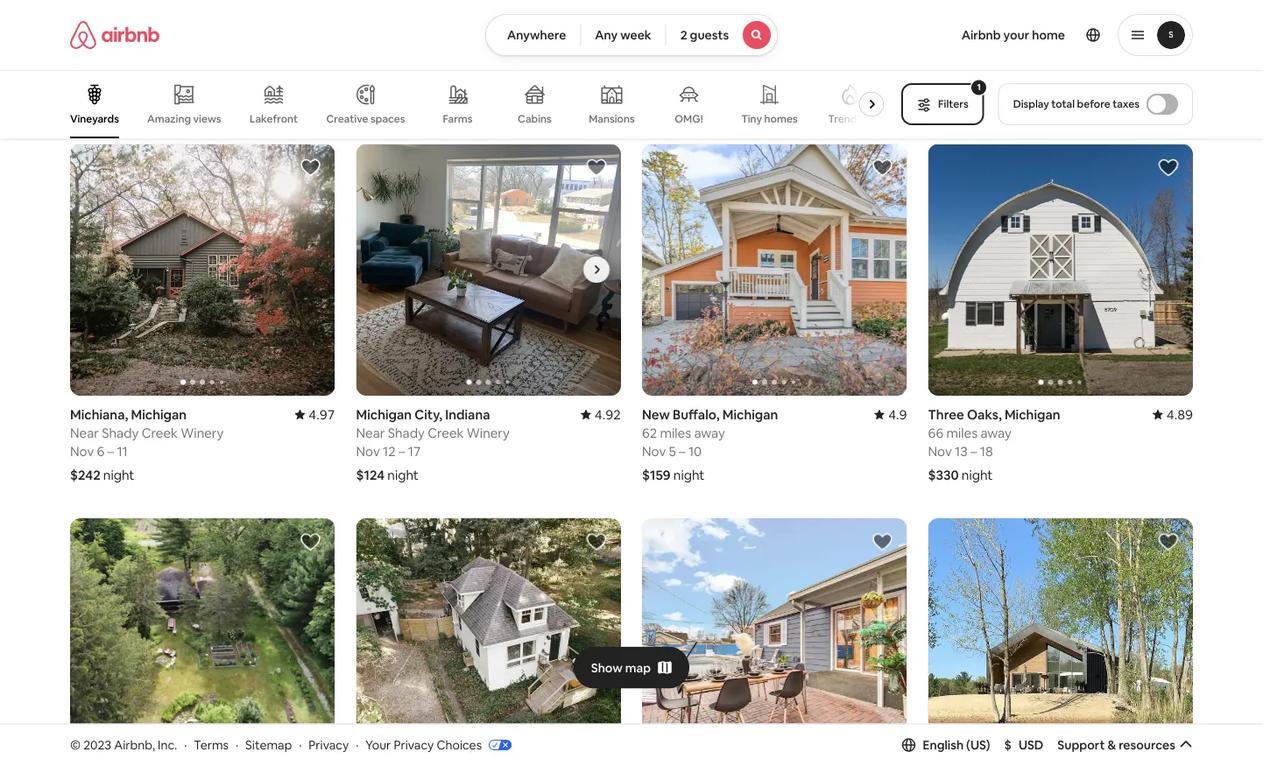 Task type: vqa. For each thing, say whether or not it's contained in the screenshot.
Inbox Link
no



Task type: describe. For each thing, give the bounding box(es) containing it.
city, for 16
[[700, 32, 728, 49]]

$330
[[928, 467, 959, 484]]

$336
[[928, 92, 958, 109]]

$
[[1004, 737, 1012, 753]]

12
[[383, 443, 396, 460]]

66
[[928, 425, 943, 442]]

4.92 out of 5 average rating image
[[581, 406, 621, 423]]

amazing views
[[147, 112, 221, 125]]

any week button
[[580, 14, 666, 56]]

group containing amazing views
[[70, 70, 891, 138]]

display total before taxes
[[1013, 97, 1140, 111]]

tiny homes
[[741, 112, 798, 126]]

11 inside michigan city, indiana near shady creek winery dec 11 – 16 night
[[669, 69, 680, 86]]

bridgman, for bridgman, michigan
[[928, 32, 991, 49]]

show
[[591, 660, 623, 676]]

4.9 out of 5 average rating image
[[874, 406, 907, 423]]

guests
[[690, 27, 729, 43]]

2 · from the left
[[236, 737, 238, 753]]

english (us)
[[923, 737, 990, 753]]

usd
[[1019, 737, 1043, 753]]

62
[[642, 425, 657, 442]]

any
[[595, 27, 618, 43]]

airbnb your home
[[961, 27, 1065, 43]]

nov inside new buffalo, michigan 62 miles away nov 5 – 10 $159 night
[[642, 443, 666, 460]]

winery inside michiana, michigan near shady creek winery nov 6 – 11 $242 night
[[181, 425, 224, 442]]

michigan city, indiana near shady creek winery nov 12 – 17 $124 night
[[356, 406, 510, 484]]

nov inside nov 5 – 10 $319
[[356, 69, 380, 86]]

2 4.92 from the top
[[595, 406, 621, 423]]

map
[[625, 660, 651, 676]]

support & resources
[[1057, 737, 1175, 753]]

creative spaces
[[326, 112, 405, 126]]

71
[[70, 50, 83, 67]]

3 · from the left
[[299, 737, 302, 753]]

$ usd
[[1004, 737, 1043, 753]]

city, for 17
[[415, 406, 442, 423]]

cabins
[[518, 112, 552, 126]]

taxes
[[1113, 97, 1140, 111]]

(us)
[[966, 737, 990, 753]]

4.89 out of 5 average rating image
[[1152, 406, 1193, 423]]

18 inside nov 13 – 18 $336 night
[[980, 69, 993, 86]]

2023
[[83, 737, 111, 753]]

$242
[[70, 467, 100, 484]]

5 inside bridgman, michigan 71 miles away nov 5 – 10 $434
[[97, 69, 104, 86]]

show map button
[[573, 647, 690, 689]]

anywhere button
[[485, 14, 581, 56]]

three oaks, michigan 66 miles away nov 13 – 18 $330 night
[[928, 406, 1060, 484]]

2
[[680, 27, 687, 43]]

michigan inside 'michigan city, indiana near shady creek winery nov 12 – 17 $124 night'
[[356, 406, 412, 423]]

bridgman, for bridgman, michigan 71 miles away nov 5 – 10 $434
[[70, 32, 133, 49]]

17
[[408, 443, 421, 460]]

nov inside bridgman, michigan 71 miles away nov 5 – 10 $434
[[70, 69, 94, 86]]

creative
[[326, 112, 368, 126]]

stevensville, michigan
[[356, 32, 491, 49]]

– inside michigan city, indiana near shady creek winery dec 11 – 16 night
[[683, 69, 690, 86]]

support
[[1057, 737, 1105, 753]]

miles for three
[[946, 425, 978, 442]]

4.97
[[309, 406, 335, 423]]

© 2023 airbnb, inc. ·
[[70, 737, 187, 753]]

display
[[1013, 97, 1049, 111]]

©
[[70, 737, 81, 753]]

display total before taxes button
[[998, 83, 1193, 125]]

none search field containing anywhere
[[485, 14, 778, 56]]

winery for michigan city, indiana near shady creek winery nov 12 – 17 $124 night
[[467, 425, 510, 442]]

– inside 'michigan city, indiana near shady creek winery nov 12 – 17 $124 night'
[[399, 443, 405, 460]]

4.89
[[1166, 406, 1193, 423]]

total
[[1051, 97, 1075, 111]]

bridgman, michigan 71 miles away nov 5 – 10 $434
[[70, 32, 192, 109]]

&
[[1107, 737, 1116, 753]]

spaces
[[371, 112, 405, 126]]

mansions
[[589, 112, 635, 126]]

2 guests
[[680, 27, 729, 43]]

4 · from the left
[[356, 737, 359, 753]]

16
[[693, 69, 706, 86]]

18 inside three oaks, michigan 66 miles away nov 13 – 18 $330 night
[[980, 443, 993, 460]]

1 4.92 from the top
[[595, 32, 621, 49]]

5 inside new buffalo, michigan 62 miles away nov 5 – 10 $159 night
[[669, 443, 676, 460]]

night for michigan city, indiana near shady creek winery dec 11 – 16 night
[[673, 92, 704, 109]]

privacy link
[[309, 737, 349, 753]]

– inside bridgman, michigan 71 miles away nov 5 – 10 $434
[[107, 69, 114, 86]]

10 inside new buffalo, michigan 62 miles away nov 5 – 10 $159 night
[[688, 443, 702, 460]]

shady for dec
[[674, 50, 711, 67]]

creek for $124
[[428, 425, 464, 442]]

6
[[97, 443, 105, 460]]

– inside new buffalo, michigan 62 miles away nov 5 – 10 $159 night
[[679, 443, 685, 460]]

$159
[[642, 467, 671, 484]]

shady inside michiana, michigan near shady creek winery nov 6 – 11 $242 night
[[102, 425, 139, 442]]

– inside nov 13 – 18 $336 night
[[970, 69, 977, 86]]

michigan inside michiana, michigan near shady creek winery nov 6 – 11 $242 night
[[131, 406, 187, 423]]

resources
[[1119, 737, 1175, 753]]

5.0 out of 5 average rating image
[[1160, 32, 1193, 49]]

near for dec
[[642, 50, 671, 67]]

oaks,
[[967, 406, 1002, 423]]

– inside three oaks, michigan 66 miles away nov 13 – 18 $330 night
[[970, 443, 977, 460]]

show map
[[591, 660, 651, 676]]

sitemap
[[245, 737, 292, 753]]

sitemap link
[[245, 737, 292, 753]]

michigan inside three oaks, michigan 66 miles away nov 13 – 18 $330 night
[[1005, 406, 1060, 423]]

bridgman, michigan
[[928, 32, 1050, 49]]

near inside michiana, michigan near shady creek winery nov 6 – 11 $242 night
[[70, 425, 99, 442]]

add to wishlist: michiana, michigan image
[[300, 158, 321, 179]]

new buffalo, michigan 62 miles away nov 5 – 10 $159 night
[[642, 406, 778, 484]]

creek for night
[[714, 50, 750, 67]]

13 inside nov 13 – 18 $336 night
[[955, 69, 968, 86]]

three
[[928, 406, 964, 423]]

$319
[[356, 92, 385, 109]]

filters
[[938, 97, 968, 111]]

1 horizontal spatial add to wishlist: michigan city, indiana image
[[872, 532, 893, 553]]

buffalo,
[[673, 406, 720, 423]]

amazing
[[147, 112, 191, 125]]

add to wishlist: three oaks, michigan image
[[300, 532, 321, 553]]

2 guests button
[[665, 14, 778, 56]]

airbnb,
[[114, 737, 155, 753]]

1 · from the left
[[184, 737, 187, 753]]

your privacy choices link
[[365, 737, 512, 754]]

michigan city, indiana near shady creek winery dec 11 – 16 night
[[642, 32, 796, 109]]

nov 5 – 10 $319
[[356, 69, 416, 109]]

terms link
[[194, 737, 229, 753]]

choices
[[437, 737, 482, 753]]



Task type: locate. For each thing, give the bounding box(es) containing it.
winery inside michigan city, indiana near shady creek winery dec 11 – 16 night
[[753, 50, 796, 67]]

terms
[[194, 737, 229, 753]]

2 bridgman, from the left
[[928, 32, 991, 49]]

1 horizontal spatial 5
[[383, 69, 390, 86]]

11 right dec
[[669, 69, 680, 86]]

1 vertical spatial city,
[[415, 406, 442, 423]]

miles right 71
[[86, 50, 117, 67]]

airbnb
[[961, 27, 1001, 43]]

2 horizontal spatial miles
[[946, 425, 978, 442]]

omg!
[[675, 112, 703, 126]]

indiana inside michigan city, indiana near shady creek winery dec 11 – 16 night
[[731, 32, 776, 49]]

1 horizontal spatial shady
[[388, 425, 425, 442]]

shady up "16"
[[674, 50, 711, 67]]

michigan inside bridgman, michigan 71 miles away nov 5 – 10 $434
[[136, 32, 192, 49]]

2 horizontal spatial shady
[[674, 50, 711, 67]]

your privacy choices
[[365, 737, 482, 753]]

away inside bridgman, michigan 71 miles away nov 5 – 10 $434
[[120, 50, 151, 67]]

shady inside 'michigan city, indiana near shady creek winery nov 12 – 17 $124 night'
[[388, 425, 425, 442]]

$124
[[356, 467, 385, 484]]

creek
[[714, 50, 750, 67], [142, 425, 178, 442], [428, 425, 464, 442]]

2 privacy from the left
[[394, 737, 434, 753]]

night inside nov 13 – 18 $336 night
[[961, 92, 992, 109]]

away right 71
[[120, 50, 151, 67]]

0 horizontal spatial away
[[120, 50, 151, 67]]

0 horizontal spatial city,
[[415, 406, 442, 423]]

4.92
[[595, 32, 621, 49], [595, 406, 621, 423]]

nov up '$336'
[[928, 69, 952, 86]]

city, inside michigan city, indiana near shady creek winery dec 11 – 16 night
[[700, 32, 728, 49]]

group
[[70, 70, 891, 138], [70, 144, 335, 396], [356, 144, 621, 396], [642, 144, 907, 396], [928, 144, 1193, 396], [70, 519, 335, 766], [356, 519, 621, 766], [642, 519, 907, 766], [928, 519, 1193, 766]]

0 horizontal spatial bridgman,
[[70, 32, 133, 49]]

city, up 17
[[415, 406, 442, 423]]

2 horizontal spatial away
[[980, 425, 1011, 442]]

city, right 2
[[700, 32, 728, 49]]

night for michiana, michigan near shady creek winery nov 6 – 11 $242 night
[[103, 467, 134, 484]]

away down oaks,
[[980, 425, 1011, 442]]

night right $330 at bottom right
[[962, 467, 993, 484]]

1 horizontal spatial 11
[[669, 69, 680, 86]]

michiana,
[[70, 406, 128, 423]]

2 18 from the top
[[980, 443, 993, 460]]

13 inside three oaks, michigan 66 miles away nov 13 – 18 $330 night
[[955, 443, 968, 460]]

near inside 'michigan city, indiana near shady creek winery nov 12 – 17 $124 night'
[[356, 425, 385, 442]]

1 horizontal spatial indiana
[[731, 32, 776, 49]]

miles
[[86, 50, 117, 67], [660, 425, 691, 442], [946, 425, 978, 442]]

views
[[193, 112, 221, 125]]

– up vineyards
[[107, 69, 114, 86]]

miles for new
[[660, 425, 691, 442]]

1 privacy from the left
[[309, 737, 349, 753]]

–
[[107, 69, 114, 86], [393, 69, 399, 86], [683, 69, 690, 86], [970, 69, 977, 86], [107, 443, 114, 460], [399, 443, 405, 460], [679, 443, 685, 460], [970, 443, 977, 460]]

18 down oaks,
[[980, 443, 993, 460]]

night right '$336'
[[961, 92, 992, 109]]

0 horizontal spatial near
[[70, 425, 99, 442]]

4.9
[[888, 406, 907, 423]]

privacy right your
[[394, 737, 434, 753]]

– down buffalo,
[[679, 443, 685, 460]]

1 18 from the top
[[980, 69, 993, 86]]

night for new buffalo, michigan 62 miles away nov 5 – 10 $159 night
[[673, 467, 705, 484]]

night
[[673, 92, 704, 109], [961, 92, 992, 109], [103, 467, 134, 484], [387, 467, 419, 484], [673, 467, 705, 484], [962, 467, 993, 484]]

1 13 from the top
[[955, 69, 968, 86]]

miles right 62
[[660, 425, 691, 442]]

add to wishlist: three oaks, michigan image
[[1158, 158, 1179, 179]]

away for three
[[980, 425, 1011, 442]]

privacy
[[309, 737, 349, 753], [394, 737, 434, 753]]

near up dec
[[642, 50, 671, 67]]

5 up $434
[[97, 69, 104, 86]]

1 vertical spatial 18
[[980, 443, 993, 460]]

near up 12
[[356, 425, 385, 442]]

– inside nov 5 – 10 $319
[[393, 69, 399, 86]]

indiana for michigan city, indiana near shady creek winery dec 11 – 16 night
[[731, 32, 776, 49]]

shady
[[674, 50, 711, 67], [102, 425, 139, 442], [388, 425, 425, 442]]

away for new
[[694, 425, 725, 442]]

michiana, michigan near shady creek winery nov 6 – 11 $242 night
[[70, 406, 224, 484]]

18
[[980, 69, 993, 86], [980, 443, 993, 460]]

shady up 6
[[102, 425, 139, 442]]

0 horizontal spatial miles
[[86, 50, 117, 67]]

night inside three oaks, michigan 66 miles away nov 13 – 18 $330 night
[[962, 467, 993, 484]]

11 inside michiana, michigan near shady creek winery nov 6 – 11 $242 night
[[117, 443, 128, 460]]

michigan inside michigan city, indiana near shady creek winery dec 11 – 16 night
[[642, 32, 698, 49]]

0 horizontal spatial 11
[[117, 443, 128, 460]]

0 horizontal spatial 5
[[97, 69, 104, 86]]

None search field
[[485, 14, 778, 56]]

0 horizontal spatial privacy
[[309, 737, 349, 753]]

nov down 66
[[928, 443, 952, 460]]

– down oaks,
[[970, 443, 977, 460]]

miles down three
[[946, 425, 978, 442]]

$434
[[70, 92, 101, 109]]

nov inside nov 13 – 18 $336 night
[[928, 69, 952, 86]]

week
[[620, 27, 651, 43]]

away
[[120, 50, 151, 67], [694, 425, 725, 442], [980, 425, 1011, 442]]

· left your
[[356, 737, 359, 753]]

10
[[116, 69, 130, 86], [402, 69, 416, 86], [688, 443, 702, 460]]

night inside michigan city, indiana near shady creek winery dec 11 – 16 night
[[673, 92, 704, 109]]

– left "16"
[[683, 69, 690, 86]]

– down the stevensville,
[[393, 69, 399, 86]]

miles inside three oaks, michigan 66 miles away nov 13 – 18 $330 night
[[946, 425, 978, 442]]

0 horizontal spatial 10
[[116, 69, 130, 86]]

0 horizontal spatial shady
[[102, 425, 139, 442]]

miles inside new buffalo, michigan 62 miles away nov 5 – 10 $159 night
[[660, 425, 691, 442]]

11
[[669, 69, 680, 86], [117, 443, 128, 460]]

1 horizontal spatial winery
[[467, 425, 510, 442]]

0 vertical spatial 18
[[980, 69, 993, 86]]

4.92 out of 5 average rating image
[[581, 32, 621, 49]]

10 down buffalo,
[[688, 443, 702, 460]]

1 bridgman, from the left
[[70, 32, 133, 49]]

add to wishlist: michigan city, indiana image
[[586, 158, 607, 179], [872, 532, 893, 553]]

shady for nov
[[388, 425, 425, 442]]

before
[[1077, 97, 1110, 111]]

dec
[[642, 69, 667, 86]]

5 up $159
[[669, 443, 676, 460]]

night down 6
[[103, 467, 134, 484]]

nov inside three oaks, michigan 66 miles away nov 13 – 18 $330 night
[[928, 443, 952, 460]]

winery for michigan city, indiana near shady creek winery dec 11 – 16 night
[[753, 50, 796, 67]]

add to wishlist: new buffalo, michigan image
[[872, 158, 893, 179]]

indiana for michigan city, indiana near shady creek winery nov 12 – 17 $124 night
[[445, 406, 490, 423]]

your
[[1003, 27, 1029, 43]]

bridgman, inside bridgman, michigan 71 miles away nov 5 – 10 $434
[[70, 32, 133, 49]]

night inside michiana, michigan near shady creek winery nov 6 – 11 $242 night
[[103, 467, 134, 484]]

0 horizontal spatial winery
[[181, 425, 224, 442]]

0 horizontal spatial indiana
[[445, 406, 490, 423]]

4.97 out of 5 average rating image
[[295, 406, 335, 423]]

1 horizontal spatial bridgman,
[[928, 32, 991, 49]]

10 inside bridgman, michigan 71 miles away nov 5 – 10 $434
[[116, 69, 130, 86]]

2 horizontal spatial near
[[642, 50, 671, 67]]

miles inside bridgman, michigan 71 miles away nov 5 – 10 $434
[[86, 50, 117, 67]]

1 vertical spatial indiana
[[445, 406, 490, 423]]

0 horizontal spatial add to wishlist: michigan city, indiana image
[[586, 158, 607, 179]]

nov left 6
[[70, 443, 94, 460]]

· right the terms at the left
[[236, 737, 238, 753]]

– down bridgman, michigan
[[970, 69, 977, 86]]

1 horizontal spatial 10
[[402, 69, 416, 86]]

filters button
[[901, 83, 984, 125]]

nov up $319
[[356, 69, 380, 86]]

privacy left your
[[309, 737, 349, 753]]

10 down stevensville, michigan
[[402, 69, 416, 86]]

creek inside 'michigan city, indiana near shady creek winery nov 12 – 17 $124 night'
[[428, 425, 464, 442]]

near down michiana,
[[70, 425, 99, 442]]

city,
[[700, 32, 728, 49], [415, 406, 442, 423]]

bridgman, up 71
[[70, 32, 133, 49]]

michigan
[[136, 32, 192, 49], [435, 32, 491, 49], [642, 32, 698, 49], [994, 32, 1050, 49], [131, 406, 187, 423], [356, 406, 412, 423], [722, 406, 778, 423], [1005, 406, 1060, 423]]

1 horizontal spatial city,
[[700, 32, 728, 49]]

13 up filters
[[955, 69, 968, 86]]

away inside new buffalo, michigan 62 miles away nov 5 – 10 $159 night
[[694, 425, 725, 442]]

add to wishlist: new buffalo, michigan image
[[586, 532, 607, 553]]

0 vertical spatial city,
[[700, 32, 728, 49]]

lakefront
[[250, 112, 298, 126]]

11 right 6
[[117, 443, 128, 460]]

night up omg!
[[673, 92, 704, 109]]

stevensville,
[[356, 32, 432, 49]]

shady up 17
[[388, 425, 425, 442]]

0 vertical spatial 4.92
[[595, 32, 621, 49]]

english (us) button
[[902, 737, 990, 753]]

night inside 'michigan city, indiana near shady creek winery nov 12 – 17 $124 night'
[[387, 467, 419, 484]]

city, inside 'michigan city, indiana near shady creek winery nov 12 – 17 $124 night'
[[415, 406, 442, 423]]

· left privacy link
[[299, 737, 302, 753]]

1 vertical spatial 13
[[955, 443, 968, 460]]

2 horizontal spatial creek
[[714, 50, 750, 67]]

5
[[97, 69, 104, 86], [383, 69, 390, 86], [669, 443, 676, 460]]

inc.
[[158, 737, 177, 753]]

10 up vineyards
[[116, 69, 130, 86]]

5 up $319
[[383, 69, 390, 86]]

0 vertical spatial 13
[[955, 69, 968, 86]]

– right 6
[[107, 443, 114, 460]]

terms · sitemap · privacy ·
[[194, 737, 359, 753]]

english
[[923, 737, 964, 753]]

13
[[955, 69, 968, 86], [955, 443, 968, 460]]

winery inside 'michigan city, indiana near shady creek winery nov 12 – 17 $124 night'
[[467, 425, 510, 442]]

1 horizontal spatial near
[[356, 425, 385, 442]]

home
[[1032, 27, 1065, 43]]

your
[[365, 737, 391, 753]]

creek inside michiana, michigan near shady creek winery nov 6 – 11 $242 night
[[142, 425, 178, 442]]

1 vertical spatial 11
[[117, 443, 128, 460]]

2 horizontal spatial 10
[[688, 443, 702, 460]]

2 horizontal spatial winery
[[753, 50, 796, 67]]

michigan inside new buffalo, michigan 62 miles away nov 5 – 10 $159 night
[[722, 406, 778, 423]]

near inside michigan city, indiana near shady creek winery dec 11 – 16 night
[[642, 50, 671, 67]]

shady inside michigan city, indiana near shady creek winery dec 11 – 16 night
[[674, 50, 711, 67]]

0 vertical spatial indiana
[[731, 32, 776, 49]]

– inside michiana, michigan near shady creek winery nov 6 – 11 $242 night
[[107, 443, 114, 460]]

homes
[[764, 112, 798, 126]]

away down buffalo,
[[694, 425, 725, 442]]

nov down 71
[[70, 69, 94, 86]]

nov inside michiana, michigan near shady creek winery nov 6 – 11 $242 night
[[70, 443, 94, 460]]

bridgman, up nov 13 – 18 $336 night
[[928, 32, 991, 49]]

indiana inside 'michigan city, indiana near shady creek winery nov 12 – 17 $124 night'
[[445, 406, 490, 423]]

creek inside michigan city, indiana near shady creek winery dec 11 – 16 night
[[714, 50, 750, 67]]

nov inside 'michigan city, indiana near shady creek winery nov 12 – 17 $124 night'
[[356, 443, 380, 460]]

1 vertical spatial add to wishlist: michigan city, indiana image
[[872, 532, 893, 553]]

2 horizontal spatial 5
[[669, 443, 676, 460]]

5.0
[[1174, 32, 1193, 49]]

1 horizontal spatial miles
[[660, 425, 691, 442]]

nov
[[70, 69, 94, 86], [356, 69, 380, 86], [928, 69, 952, 86], [70, 443, 94, 460], [356, 443, 380, 460], [642, 443, 666, 460], [928, 443, 952, 460]]

nov down 62
[[642, 443, 666, 460]]

0 horizontal spatial creek
[[142, 425, 178, 442]]

night right $159
[[673, 467, 705, 484]]

0 vertical spatial 11
[[669, 69, 680, 86]]

support & resources button
[[1057, 737, 1193, 753]]

new
[[642, 406, 670, 423]]

1 vertical spatial 4.92
[[595, 406, 621, 423]]

nov left 12
[[356, 443, 380, 460]]

1 horizontal spatial creek
[[428, 425, 464, 442]]

farms
[[443, 112, 473, 126]]

· right inc.
[[184, 737, 187, 753]]

– left 17
[[399, 443, 405, 460]]

airbnb your home link
[[951, 17, 1076, 53]]

night down 17
[[387, 467, 419, 484]]

anywhere
[[507, 27, 566, 43]]

vineyards
[[70, 112, 119, 126]]

1 horizontal spatial privacy
[[394, 737, 434, 753]]

any week
[[595, 27, 651, 43]]

5 inside nov 5 – 10 $319
[[383, 69, 390, 86]]

18 down bridgman, michigan
[[980, 69, 993, 86]]

night for three oaks, michigan 66 miles away nov 13 – 18 $330 night
[[962, 467, 993, 484]]

2 13 from the top
[[955, 443, 968, 460]]

add to wishlist: stevensville, michigan image
[[1158, 532, 1179, 553]]

tiny
[[741, 112, 762, 126]]

profile element
[[799, 0, 1193, 70]]

0 vertical spatial add to wishlist: michigan city, indiana image
[[586, 158, 607, 179]]

·
[[184, 737, 187, 753], [236, 737, 238, 753], [299, 737, 302, 753], [356, 737, 359, 753]]

away inside three oaks, michigan 66 miles away nov 13 – 18 $330 night
[[980, 425, 1011, 442]]

1 horizontal spatial away
[[694, 425, 725, 442]]

near for nov
[[356, 425, 385, 442]]

10 inside nov 5 – 10 $319
[[402, 69, 416, 86]]

night inside new buffalo, michigan 62 miles away nov 5 – 10 $159 night
[[673, 467, 705, 484]]

trending
[[828, 112, 872, 126]]

13 up $330 at bottom right
[[955, 443, 968, 460]]



